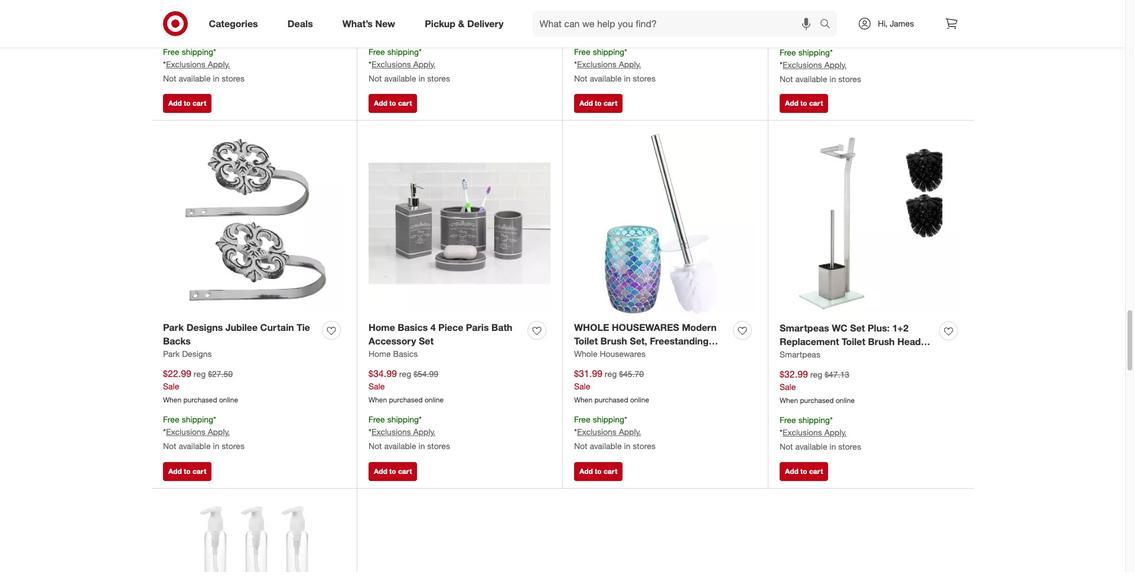 Task type: describe. For each thing, give the bounding box(es) containing it.
wc
[[832, 322, 848, 334]]

purchased inside $22.99 reg $27.50 sale when purchased online
[[184, 395, 217, 404]]

search button
[[815, 11, 844, 39]]

$27.50
[[208, 369, 233, 379]]

apply. down $31.99 reg $45.70 sale when purchased online
[[619, 427, 641, 437]]

categories
[[209, 17, 258, 29]]

when inside $32.99 reg $47.13 sale when purchased online
[[780, 396, 799, 405]]

park designs jubilee curtain tie backs link
[[163, 321, 317, 348]]

shipping down $32.99 reg $47.13 sale when purchased online
[[799, 415, 830, 425]]

smartpeas wc set plus: 1+2 replacement toilet brush heads, brushed chrome link
[[780, 322, 935, 361]]

whole
[[575, 322, 610, 333]]

$31.99
[[575, 368, 603, 379]]

when inside $7.99 reg $11.41 sale when purchased online
[[780, 28, 799, 37]]

housewares
[[612, 322, 680, 333]]

set,
[[630, 335, 648, 347]]

$7.99
[[780, 0, 803, 12]]

1 horizontal spatial toilet
[[610, 349, 634, 360]]

designs for park designs
[[182, 349, 212, 359]]

when inside $31.99 reg $45.70 sale when purchased online
[[575, 395, 593, 404]]

bath
[[492, 322, 513, 333]]

delivery
[[467, 17, 504, 29]]

reg for $34.99
[[399, 369, 412, 379]]

online inside $22.99 reg $27.50 sale when purchased online
[[219, 395, 238, 404]]

shipping down 'search' "button"
[[799, 47, 830, 57]]

accessory
[[369, 335, 416, 347]]

whole housewares link
[[575, 348, 646, 360]]

apply. down the $34.99 reg $54.99 sale when purchased online
[[414, 427, 436, 437]]

online inside $32.99 reg $47.13 sale when purchased online
[[836, 396, 855, 405]]

modern
[[682, 322, 717, 333]]

hi, james
[[878, 18, 915, 28]]

2 sale when purchased online from the left
[[369, 13, 444, 36]]

park designs link
[[163, 348, 212, 360]]

shipping down $31.99 reg $45.70 sale when purchased online
[[593, 415, 625, 425]]

search
[[815, 19, 844, 30]]

what's new
[[343, 17, 396, 29]]

sale inside the $34.99 reg $54.99 sale when purchased online
[[369, 381, 385, 391]]

backs
[[163, 335, 191, 347]]

what's new link
[[333, 11, 410, 37]]

purchased inside $7.99 reg $11.41 sale when purchased online
[[801, 28, 834, 37]]

piece
[[439, 322, 464, 333]]

1+2
[[893, 322, 909, 334]]

new
[[376, 17, 396, 29]]

apply. down $32.99 reg $47.13 sale when purchased online
[[825, 428, 847, 438]]

freestanding
[[650, 335, 709, 347]]

home basics 4 piece paris bath accessory set link
[[369, 321, 523, 348]]

turquoise
[[575, 362, 618, 374]]

bowl
[[636, 349, 659, 360]]

$11.41
[[820, 1, 845, 11]]

home basics 4 piece paris bath accessory set
[[369, 322, 513, 347]]

apply. down pickup
[[414, 59, 436, 69]]

tie
[[297, 322, 310, 333]]

$32.99
[[780, 368, 809, 380]]

smartpeas link
[[780, 349, 821, 360]]

sale inside $7.99 reg $11.41 sale when purchased online
[[780, 14, 796, 24]]

home for home basics 4 piece paris bath accessory set
[[369, 322, 395, 333]]

set inside smartpeas wc set plus: 1+2 replacement toilet brush heads, brushed chrome
[[851, 322, 866, 334]]

apply. down 'search' "button"
[[825, 59, 847, 70]]

What can we help you find? suggestions appear below search field
[[533, 11, 823, 37]]

park designs
[[163, 349, 212, 359]]

reg for $7.99
[[806, 1, 818, 11]]

home basics link
[[369, 348, 418, 360]]

paris
[[466, 322, 489, 333]]

apply. down the "reg $47.13" on the right top of the page
[[619, 59, 641, 69]]

shipping down the $34.99 reg $54.99 sale when purchased online
[[388, 415, 419, 425]]

apply. down $22.99 reg $27.50 sale when purchased online
[[208, 427, 230, 437]]

purchased inside $32.99 reg $47.13 sale when purchased online
[[801, 396, 834, 405]]

$22.99
[[163, 368, 191, 379]]

purchased inside the $34.99 reg $54.99 sale when purchased online
[[389, 395, 423, 404]]

park for park designs jubilee curtain tie backs
[[163, 322, 184, 333]]

$7.99 reg $11.41 sale when purchased online
[[780, 0, 855, 37]]

smartpeas for smartpeas wc set plus: 1+2 replacement toilet brush heads, brushed chrome
[[780, 322, 830, 334]]

pickup
[[425, 17, 456, 29]]

whole housewares modern toilet brush set, freestanding mosaic toilet bowl cleaner, turquoise
[[575, 322, 717, 374]]

park designs jubilee curtain tie backs
[[163, 322, 310, 347]]

&
[[458, 17, 465, 29]]

housewares
[[600, 349, 646, 359]]

smartpeas for smartpeas
[[780, 349, 821, 359]]

apply. down categories
[[208, 59, 230, 69]]

jubilee
[[226, 322, 258, 333]]

what's
[[343, 17, 373, 29]]

categories link
[[199, 11, 273, 37]]

cleaner,
[[661, 349, 698, 360]]

sale inside $22.99 reg $27.50 sale when purchased online
[[163, 381, 179, 391]]

chrome
[[821, 349, 857, 361]]

$45.70
[[620, 369, 644, 379]]

mosaic
[[575, 349, 607, 360]]

park for park designs
[[163, 349, 180, 359]]

brush inside whole housewares modern toilet brush set, freestanding mosaic toilet bowl cleaner, turquoise
[[601, 335, 628, 347]]

heads,
[[898, 336, 929, 348]]

$22.99 reg $27.50 sale when purchased online
[[163, 368, 238, 404]]



Task type: locate. For each thing, give the bounding box(es) containing it.
free
[[163, 47, 180, 57], [369, 47, 385, 57], [575, 47, 591, 57], [780, 47, 797, 57], [163, 415, 180, 425], [369, 415, 385, 425], [575, 415, 591, 425], [780, 415, 797, 425]]

reg $47.13
[[605, 1, 644, 11]]

in
[[213, 73, 220, 83], [419, 73, 425, 83], [624, 73, 631, 83], [830, 74, 837, 84], [213, 441, 220, 451], [419, 441, 425, 451], [624, 441, 631, 451], [830, 442, 837, 452]]

toilet up $45.70
[[610, 349, 634, 360]]

0 vertical spatial park
[[163, 322, 184, 333]]

home for home basics
[[369, 349, 391, 359]]

when
[[163, 27, 182, 36], [369, 27, 387, 36], [575, 27, 593, 36], [780, 28, 799, 37], [163, 395, 182, 404], [369, 395, 387, 404], [575, 395, 593, 404], [780, 396, 799, 405]]

apply.
[[208, 59, 230, 69], [414, 59, 436, 69], [619, 59, 641, 69], [825, 59, 847, 70], [208, 427, 230, 437], [414, 427, 436, 437], [619, 427, 641, 437], [825, 428, 847, 438]]

1 horizontal spatial $47.13
[[825, 369, 850, 379]]

sale inside $31.99 reg $45.70 sale when purchased online
[[575, 381, 591, 391]]

park up "backs"
[[163, 322, 184, 333]]

1 vertical spatial park
[[163, 349, 180, 359]]

when inside the $34.99 reg $54.99 sale when purchased online
[[369, 395, 387, 404]]

0 horizontal spatial sale when purchased online
[[163, 13, 238, 36]]

shipping down the new at the left
[[388, 47, 419, 57]]

sale inside $32.99 reg $47.13 sale when purchased online
[[780, 382, 796, 392]]

set right wc
[[851, 322, 866, 334]]

park designs jubilee curtain tie backs image
[[163, 132, 345, 314], [163, 132, 345, 314]]

1 vertical spatial $47.13
[[825, 369, 850, 379]]

smartpeas inside smartpeas wc set plus: 1+2 replacement toilet brush heads, brushed chrome
[[780, 322, 830, 334]]

basics down accessory
[[393, 349, 418, 359]]

1 smartpeas from the top
[[780, 322, 830, 334]]

pickup & delivery link
[[415, 11, 519, 37]]

add
[[168, 99, 182, 108], [374, 99, 388, 108], [580, 99, 593, 108], [786, 99, 799, 108], [168, 467, 182, 476], [374, 467, 388, 476], [580, 467, 593, 476], [786, 467, 799, 476]]

plus:
[[868, 322, 890, 334]]

reg for $31.99
[[605, 369, 617, 379]]

smartpeas up replacement
[[780, 322, 830, 334]]

2 horizontal spatial toilet
[[842, 336, 866, 348]]

shipping
[[182, 47, 213, 57], [388, 47, 419, 57], [593, 47, 625, 57], [799, 47, 830, 57], [182, 415, 213, 425], [388, 415, 419, 425], [593, 415, 625, 425], [799, 415, 830, 425]]

home basics
[[369, 349, 418, 359]]

park
[[163, 322, 184, 333], [163, 349, 180, 359]]

brush inside smartpeas wc set plus: 1+2 replacement toilet brush heads, brushed chrome
[[869, 336, 895, 348]]

set inside 'home basics 4 piece paris bath accessory set'
[[419, 335, 434, 347]]

reg for $32.99
[[811, 369, 823, 379]]

1 horizontal spatial sale when purchased online
[[369, 13, 444, 36]]

$32.99 reg $47.13 sale when purchased online
[[780, 368, 855, 405]]

*
[[213, 47, 216, 57], [419, 47, 422, 57], [625, 47, 628, 57], [830, 47, 833, 57], [163, 59, 166, 69], [369, 59, 372, 69], [575, 59, 577, 69], [780, 59, 783, 70], [213, 415, 216, 425], [419, 415, 422, 425], [625, 415, 628, 425], [830, 415, 833, 425], [163, 427, 166, 437], [369, 427, 372, 437], [575, 427, 577, 437], [780, 428, 783, 438]]

add to cart button
[[163, 94, 212, 113], [369, 94, 417, 113], [575, 94, 623, 113], [780, 94, 829, 113], [163, 462, 212, 481], [369, 462, 417, 481], [575, 462, 623, 481], [780, 462, 829, 481]]

$47.13
[[620, 1, 644, 11], [825, 369, 850, 379]]

0 vertical spatial basics
[[398, 322, 428, 333]]

designs for park designs jubilee curtain tie backs
[[187, 322, 223, 333]]

home down accessory
[[369, 349, 391, 359]]

brushed
[[780, 349, 818, 361]]

designs
[[187, 322, 223, 333], [182, 349, 212, 359]]

home up accessory
[[369, 322, 395, 333]]

basics for home basics 4 piece paris bath accessory set
[[398, 322, 428, 333]]

online inside $31.99 reg $45.70 sale when purchased online
[[631, 395, 650, 404]]

online inside the $34.99 reg $54.99 sale when purchased online
[[425, 395, 444, 404]]

0 horizontal spatial set
[[419, 335, 434, 347]]

toilet
[[575, 335, 598, 347], [842, 336, 866, 348], [610, 349, 634, 360]]

hi,
[[878, 18, 888, 28]]

replacement
[[780, 336, 840, 348]]

0 vertical spatial $47.13
[[620, 1, 644, 11]]

shipping down categories
[[182, 47, 213, 57]]

pickup & delivery
[[425, 17, 504, 29]]

deals
[[288, 17, 313, 29]]

designs down "backs"
[[182, 349, 212, 359]]

whole housewares modern toilet brush set, freestanding mosaic toilet bowl cleaner, turquoise image
[[575, 132, 757, 314], [575, 132, 757, 314]]

4
[[431, 322, 436, 333]]

0 horizontal spatial brush
[[601, 335, 628, 347]]

set down "4"
[[419, 335, 434, 347]]

purchased inside $31.99 reg $45.70 sale when purchased online
[[595, 395, 629, 404]]

park down "backs"
[[163, 349, 180, 359]]

1 vertical spatial designs
[[182, 349, 212, 359]]

whole housewares modern toilet brush set, freestanding mosaic toilet bowl cleaner, turquoise link
[[575, 321, 729, 374]]

stores
[[222, 73, 245, 83], [428, 73, 450, 83], [633, 73, 656, 83], [839, 74, 862, 84], [222, 441, 245, 451], [428, 441, 450, 451], [633, 441, 656, 451], [839, 442, 862, 452]]

park inside park designs jubilee curtain tie backs
[[163, 322, 184, 333]]

purchased
[[184, 27, 217, 36], [389, 27, 423, 36], [595, 27, 629, 36], [801, 28, 834, 37], [184, 395, 217, 404], [389, 395, 423, 404], [595, 395, 629, 404], [801, 396, 834, 405]]

to
[[184, 99, 191, 108], [390, 99, 396, 108], [595, 99, 602, 108], [801, 99, 808, 108], [184, 467, 191, 476], [390, 467, 396, 476], [595, 467, 602, 476], [801, 467, 808, 476]]

basics left "4"
[[398, 322, 428, 333]]

online inside $7.99 reg $11.41 sale when purchased online
[[836, 28, 855, 37]]

reg inside $31.99 reg $45.70 sale when purchased online
[[605, 369, 617, 379]]

0 vertical spatial home
[[369, 322, 395, 333]]

toilet up 'whole'
[[575, 335, 598, 347]]

curtain
[[260, 322, 294, 333]]

toilet down wc
[[842, 336, 866, 348]]

1 sale when purchased online from the left
[[163, 13, 238, 36]]

reg inside $7.99 reg $11.41 sale when purchased online
[[806, 1, 818, 11]]

3 sale when purchased online from the left
[[575, 13, 650, 36]]

designs inside park designs jubilee curtain tie backs
[[187, 322, 223, 333]]

home basics 4 piece paris bath accessory set image
[[369, 132, 551, 314], [369, 132, 551, 314]]

reg for $22.99
[[194, 369, 206, 379]]

shipping down the "reg $47.13" on the right top of the page
[[593, 47, 625, 57]]

reg inside the $34.99 reg $54.99 sale when purchased online
[[399, 369, 412, 379]]

basics for home basics
[[393, 349, 418, 359]]

home inside 'home basics 4 piece paris bath accessory set'
[[369, 322, 395, 333]]

0 vertical spatial smartpeas
[[780, 322, 830, 334]]

reg inside $32.99 reg $47.13 sale when purchased online
[[811, 369, 823, 379]]

exclusions apply. button
[[166, 58, 230, 70], [372, 58, 436, 70], [577, 58, 641, 70], [783, 59, 847, 71], [166, 426, 230, 438], [372, 426, 436, 438], [577, 426, 641, 438], [783, 427, 847, 439]]

not
[[163, 73, 176, 83], [369, 73, 382, 83], [575, 73, 588, 83], [780, 74, 794, 84], [163, 441, 176, 451], [369, 441, 382, 451], [575, 441, 588, 451], [780, 442, 794, 452]]

when inside $22.99 reg $27.50 sale when purchased online
[[163, 395, 182, 404]]

2 smartpeas from the top
[[780, 349, 821, 359]]

add to cart
[[168, 99, 206, 108], [374, 99, 412, 108], [580, 99, 618, 108], [786, 99, 824, 108], [168, 467, 206, 476], [374, 467, 412, 476], [580, 467, 618, 476], [786, 467, 824, 476]]

1 vertical spatial home
[[369, 349, 391, 359]]

1 park from the top
[[163, 322, 184, 333]]

sale when purchased online
[[163, 13, 238, 36], [369, 13, 444, 36], [575, 13, 650, 36]]

online
[[219, 27, 238, 36], [425, 27, 444, 36], [631, 27, 650, 36], [836, 28, 855, 37], [219, 395, 238, 404], [425, 395, 444, 404], [631, 395, 650, 404], [836, 396, 855, 405]]

1 horizontal spatial set
[[851, 322, 866, 334]]

sale
[[163, 13, 179, 23], [369, 13, 385, 23], [575, 13, 591, 23], [780, 14, 796, 24], [163, 381, 179, 391], [369, 381, 385, 391], [575, 381, 591, 391], [780, 382, 796, 392]]

$54.99
[[414, 369, 439, 379]]

smartpeas down replacement
[[780, 349, 821, 359]]

$34.99
[[369, 368, 397, 379]]

designs up "backs"
[[187, 322, 223, 333]]

2 home from the top
[[369, 349, 391, 359]]

0 horizontal spatial toilet
[[575, 335, 598, 347]]

0 vertical spatial designs
[[187, 322, 223, 333]]

0 vertical spatial set
[[851, 322, 866, 334]]

1 vertical spatial basics
[[393, 349, 418, 359]]

basics
[[398, 322, 428, 333], [393, 349, 418, 359]]

brush
[[601, 335, 628, 347], [869, 336, 895, 348]]

brush up whole housewares
[[601, 335, 628, 347]]

james
[[890, 18, 915, 28]]

2 horizontal spatial sale when purchased online
[[575, 13, 650, 36]]

cart
[[193, 99, 206, 108], [398, 99, 412, 108], [604, 99, 618, 108], [810, 99, 824, 108], [193, 467, 206, 476], [398, 467, 412, 476], [604, 467, 618, 476], [810, 467, 824, 476]]

home inside home basics link
[[369, 349, 391, 359]]

smartpeas
[[780, 322, 830, 334], [780, 349, 821, 359]]

toilet inside smartpeas wc set plus: 1+2 replacement toilet brush heads, brushed chrome
[[842, 336, 866, 348]]

basics inside 'home basics 4 piece paris bath accessory set'
[[398, 322, 428, 333]]

available
[[179, 73, 211, 83], [384, 73, 416, 83], [590, 73, 622, 83], [796, 74, 828, 84], [179, 441, 211, 451], [384, 441, 416, 451], [590, 441, 622, 451], [796, 442, 828, 452]]

1 vertical spatial set
[[419, 335, 434, 347]]

$34.99 reg $54.99 sale when purchased online
[[369, 368, 444, 404]]

1 home from the top
[[369, 322, 395, 333]]

$31.99 reg $45.70 sale when purchased online
[[575, 368, 650, 404]]

1 horizontal spatial brush
[[869, 336, 895, 348]]

deals link
[[278, 11, 328, 37]]

brush down plus:
[[869, 336, 895, 348]]

shipping down $22.99 reg $27.50 sale when purchased online
[[182, 415, 213, 425]]

set
[[851, 322, 866, 334], [419, 335, 434, 347]]

unique bargains travel shampoo lotion clear portable refillable airless pump bottles 6 pcs image
[[163, 500, 345, 572], [163, 500, 345, 572]]

whole
[[575, 349, 598, 359]]

exclusions
[[166, 59, 206, 69], [372, 59, 411, 69], [577, 59, 617, 69], [783, 59, 823, 70], [166, 427, 206, 437], [372, 427, 411, 437], [577, 427, 617, 437], [783, 428, 823, 438]]

smartpeas wc set plus: 1+2 replacement toilet brush heads, brushed chrome
[[780, 322, 929, 361]]

reg inside $22.99 reg $27.50 sale when purchased online
[[194, 369, 206, 379]]

1 vertical spatial smartpeas
[[780, 349, 821, 359]]

0 horizontal spatial $47.13
[[620, 1, 644, 11]]

home
[[369, 322, 395, 333], [369, 349, 391, 359]]

2 park from the top
[[163, 349, 180, 359]]

whole housewares
[[575, 349, 646, 359]]

smartpeas wc set plus: 1+2 replacement toilet brush heads, brushed chrome image
[[780, 132, 963, 315], [780, 132, 963, 315]]

reg
[[605, 1, 617, 11], [806, 1, 818, 11], [194, 369, 206, 379], [399, 369, 412, 379], [605, 369, 617, 379], [811, 369, 823, 379]]

$47.13 inside $32.99 reg $47.13 sale when purchased online
[[825, 369, 850, 379]]



Task type: vqa. For each thing, say whether or not it's contained in the screenshot.


